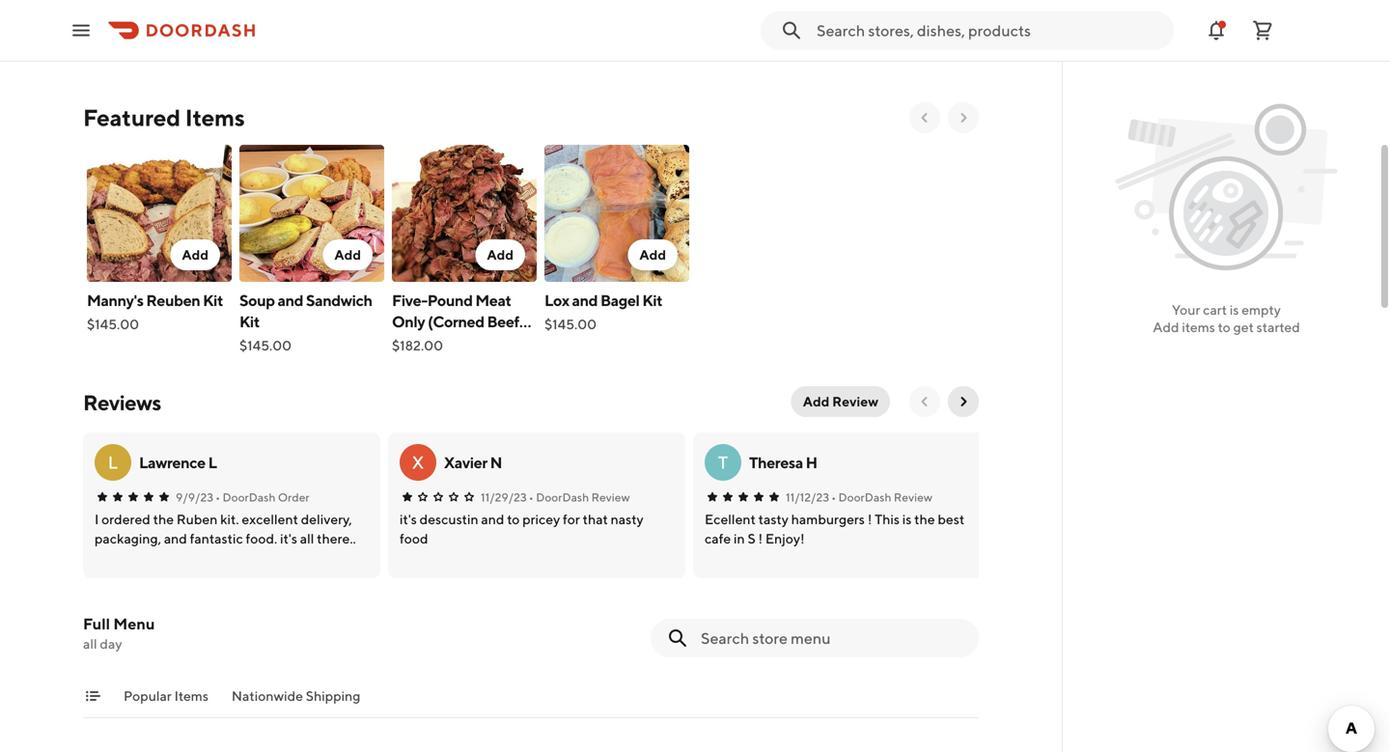Task type: locate. For each thing, give the bounding box(es) containing it.
five-pound meat only (corned beef and pastrami) image
[[392, 145, 537, 282]]

your cart is empty add items to get started
[[1154, 302, 1301, 335]]

add down your at the top of the page
[[1154, 319, 1180, 335]]

Item Search search field
[[701, 628, 964, 649]]

(corned
[[428, 312, 485, 331]]

2 • doordash review from the left
[[832, 491, 933, 504]]

beef
[[487, 312, 520, 331]]

review for t
[[894, 491, 933, 504]]

0 horizontal spatial $145.00
[[87, 316, 139, 332]]

kit inside "manny's reuben kit $145.00"
[[203, 291, 223, 310]]

1 • doordash review from the left
[[529, 491, 630, 504]]

doordash right 11/29/23 on the left of page
[[536, 491, 589, 504]]

$145.00 down soup
[[240, 338, 292, 354]]

doordash left order
[[223, 491, 276, 504]]

• doordash review
[[529, 491, 630, 504], [832, 491, 933, 504]]

• right '9/9/23'
[[215, 491, 220, 504]]

and inside the five-pound meat only (corned beef and pastrami)
[[392, 334, 418, 352]]

all
[[83, 636, 97, 652]]

add up the 'sandwich' at the left
[[335, 247, 361, 263]]

and inside 'lox and bagel kit $145.00'
[[572, 291, 598, 310]]

• doordash review right 11/29/23 on the left of page
[[529, 491, 630, 504]]

1 horizontal spatial review
[[833, 394, 879, 410]]

add up bagel
[[640, 247, 667, 263]]

0 horizontal spatial •
[[215, 491, 220, 504]]

review inside button
[[833, 394, 879, 410]]

five-
[[392, 291, 428, 310]]

get
[[1234, 319, 1255, 335]]

add up reuben
[[182, 247, 209, 263]]

1 horizontal spatial doordash
[[536, 491, 589, 504]]

h
[[806, 454, 818, 472]]

• doordash review right '11/12/23'
[[832, 491, 933, 504]]

kit inside 'lox and bagel kit $145.00'
[[643, 291, 663, 310]]

1 horizontal spatial •
[[529, 491, 534, 504]]

l left the lawrence
[[108, 452, 118, 473]]

sandwich
[[306, 291, 373, 310]]

previous image
[[918, 394, 933, 410]]

and inside soup and sandwich kit $145.00
[[278, 291, 303, 310]]

1 horizontal spatial • doordash review
[[832, 491, 933, 504]]

items inside featured items heading
[[185, 104, 245, 131]]

1 doordash from the left
[[223, 491, 276, 504]]

0 horizontal spatial and
[[278, 291, 303, 310]]

l up '9/9/23'
[[208, 454, 217, 472]]

manny's
[[87, 291, 144, 310]]

kit down soup
[[240, 312, 260, 331]]

1 horizontal spatial and
[[392, 334, 418, 352]]

featured items
[[83, 104, 245, 131]]

1 • from the left
[[215, 491, 220, 504]]

2 horizontal spatial review
[[894, 491, 933, 504]]

$145.00 for lox and bagel kit
[[545, 316, 597, 332]]

add review
[[803, 394, 879, 410]]

doordash right '11/12/23'
[[839, 491, 892, 504]]

1 horizontal spatial kit
[[240, 312, 260, 331]]

2 doordash from the left
[[536, 491, 589, 504]]

$145.00 inside 'lox and bagel kit $145.00'
[[545, 316, 597, 332]]

kit right reuben
[[203, 291, 223, 310]]

3 doordash from the left
[[839, 491, 892, 504]]

popular items
[[124, 688, 209, 704]]

0 horizontal spatial kit
[[203, 291, 223, 310]]

shipping
[[306, 688, 361, 704]]

pound
[[428, 291, 473, 310]]

1 add button from the left
[[170, 240, 220, 270]]

empty
[[1242, 302, 1282, 318]]

lawrence l
[[139, 454, 217, 472]]

0 horizontal spatial doordash
[[223, 491, 276, 504]]

add button up meat
[[476, 240, 525, 270]]

$145.00
[[87, 316, 139, 332], [545, 316, 597, 332], [240, 338, 292, 354]]

add button for five-pound meat only (corned beef and pastrami)
[[476, 240, 525, 270]]

doordash
[[223, 491, 276, 504], [536, 491, 589, 504], [839, 491, 892, 504]]

4 add button from the left
[[628, 240, 678, 270]]

0 vertical spatial items
[[185, 104, 245, 131]]

2 horizontal spatial $145.00
[[545, 316, 597, 332]]

featured
[[83, 104, 181, 131]]

• doordash review for x
[[529, 491, 630, 504]]

2 horizontal spatial •
[[832, 491, 837, 504]]

show menu categories image
[[85, 689, 100, 704]]

11/12/23
[[786, 491, 830, 504]]

• right 11/29/23 on the left of page
[[529, 491, 534, 504]]

2 horizontal spatial doordash
[[839, 491, 892, 504]]

l
[[108, 452, 118, 473], [208, 454, 217, 472]]

kit
[[203, 291, 223, 310], [643, 291, 663, 310], [240, 312, 260, 331]]

items right featured
[[185, 104, 245, 131]]

and right lox
[[572, 291, 598, 310]]

add button for soup and sandwich kit
[[323, 240, 373, 270]]

day
[[100, 636, 122, 652]]

review
[[833, 394, 879, 410], [592, 491, 630, 504], [894, 491, 933, 504]]

nationwide
[[232, 688, 303, 704]]

kit inside soup and sandwich kit $145.00
[[240, 312, 260, 331]]

next button of carousel image
[[956, 110, 972, 126]]

theresa h
[[750, 454, 818, 472]]

and for lox
[[572, 291, 598, 310]]

add up meat
[[487, 247, 514, 263]]

add inside your cart is empty add items to get started
[[1154, 319, 1180, 335]]

add for lox and bagel kit
[[640, 247, 667, 263]]

soup and sandwich kit $145.00
[[240, 291, 373, 354]]

kit right bagel
[[643, 291, 663, 310]]

five-pound meat only (corned beef and pastrami)
[[392, 291, 520, 352]]

$145.00 inside "manny's reuben kit $145.00"
[[87, 316, 139, 332]]

menu
[[113, 615, 155, 633]]

2 • from the left
[[529, 491, 534, 504]]

items right popular
[[174, 688, 209, 704]]

add button for lox and bagel kit
[[628, 240, 678, 270]]

0 horizontal spatial review
[[592, 491, 630, 504]]

0 horizontal spatial l
[[108, 452, 118, 473]]

and right soup
[[278, 291, 303, 310]]

•
[[215, 491, 220, 504], [529, 491, 534, 504], [832, 491, 837, 504]]

2 horizontal spatial and
[[572, 291, 598, 310]]

0 horizontal spatial • doordash review
[[529, 491, 630, 504]]

your
[[1173, 302, 1201, 318]]

and down only
[[392, 334, 418, 352]]

1 horizontal spatial $145.00
[[240, 338, 292, 354]]

and
[[278, 291, 303, 310], [572, 291, 598, 310], [392, 334, 418, 352]]

notification bell image
[[1206, 19, 1229, 42]]

$145.00 down manny's
[[87, 316, 139, 332]]

add button up reuben
[[170, 240, 220, 270]]

add
[[182, 247, 209, 263], [335, 247, 361, 263], [487, 247, 514, 263], [640, 247, 667, 263], [1154, 319, 1180, 335], [803, 394, 830, 410]]

3 add button from the left
[[476, 240, 525, 270]]

• for x
[[529, 491, 534, 504]]

2 add button from the left
[[323, 240, 373, 270]]

$145.00 inside soup and sandwich kit $145.00
[[240, 338, 292, 354]]

• right '11/12/23'
[[832, 491, 837, 504]]

3 • from the left
[[832, 491, 837, 504]]

add button up bagel
[[628, 240, 678, 270]]

nationwide shipping
[[232, 688, 361, 704]]

$145.00 down lox
[[545, 316, 597, 332]]

1 vertical spatial items
[[174, 688, 209, 704]]

0 items, open order cart image
[[1252, 19, 1275, 42]]

items
[[185, 104, 245, 131], [174, 688, 209, 704]]

add button up the 'sandwich' at the left
[[323, 240, 373, 270]]

2 horizontal spatial kit
[[643, 291, 663, 310]]

items inside popular items "button"
[[174, 688, 209, 704]]

add button
[[170, 240, 220, 270], [323, 240, 373, 270], [476, 240, 525, 270], [628, 240, 678, 270]]

add up h
[[803, 394, 830, 410]]



Task type: vqa. For each thing, say whether or not it's contained in the screenshot.


Task type: describe. For each thing, give the bounding box(es) containing it.
t
[[719, 452, 728, 473]]

1 horizontal spatial l
[[208, 454, 217, 472]]

• for l
[[215, 491, 220, 504]]

xavier n
[[444, 454, 502, 472]]

doordash for l
[[223, 491, 276, 504]]

lox and bagel kit image
[[545, 145, 690, 282]]

manny's reuben kit image
[[87, 145, 232, 282]]

started
[[1257, 319, 1301, 335]]

is
[[1230, 302, 1240, 318]]

only
[[392, 312, 425, 331]]

lox
[[545, 291, 570, 310]]

nationwide shipping button
[[232, 687, 361, 718]]

n
[[490, 454, 502, 472]]

soup and sandwich kit image
[[240, 145, 384, 282]]

and for soup
[[278, 291, 303, 310]]

reuben
[[146, 291, 200, 310]]

11/29/23
[[481, 491, 527, 504]]

to
[[1219, 319, 1231, 335]]

popular
[[124, 688, 172, 704]]

items for featured items
[[185, 104, 245, 131]]

x
[[412, 452, 424, 473]]

lawrence
[[139, 454, 206, 472]]

soup
[[240, 291, 275, 310]]

pastrami)
[[421, 334, 486, 352]]

add review button
[[792, 386, 891, 417]]

kit for soup and sandwich kit
[[240, 312, 260, 331]]

items for popular items
[[174, 688, 209, 704]]

featured items heading
[[83, 102, 245, 133]]

xavier
[[444, 454, 488, 472]]

doordash for t
[[839, 491, 892, 504]]

• doordash review for t
[[832, 491, 933, 504]]

meat
[[476, 291, 512, 310]]

open menu image
[[70, 19, 93, 42]]

previous button of carousel image
[[918, 110, 933, 126]]

add for five-pound meat only (corned beef and pastrami)
[[487, 247, 514, 263]]

order
[[278, 491, 310, 504]]

manny's reuben kit $145.00
[[87, 291, 223, 332]]

popular items button
[[124, 687, 209, 718]]

full menu all day
[[83, 615, 155, 652]]

$182.00
[[392, 338, 443, 354]]

cart
[[1204, 302, 1228, 318]]

items
[[1183, 319, 1216, 335]]

add button for manny's reuben kit
[[170, 240, 220, 270]]

theresa
[[750, 454, 804, 472]]

bagel
[[601, 291, 640, 310]]

add inside add review button
[[803, 394, 830, 410]]

next image
[[956, 394, 972, 410]]

review for x
[[592, 491, 630, 504]]

$145.00 for soup and sandwich kit
[[240, 338, 292, 354]]

• doordash order
[[215, 491, 310, 504]]

lox and bagel kit $145.00
[[545, 291, 663, 332]]

doordash for x
[[536, 491, 589, 504]]

Store search: begin typing to search for stores available on DoorDash text field
[[817, 20, 1163, 41]]

• for t
[[832, 491, 837, 504]]

reviews link
[[83, 390, 161, 415]]

reviews
[[83, 390, 161, 415]]

add for manny's reuben kit
[[182, 247, 209, 263]]

kit for lox and bagel kit
[[643, 291, 663, 310]]

add for soup and sandwich kit
[[335, 247, 361, 263]]

full
[[83, 615, 110, 633]]

9/9/23
[[176, 491, 214, 504]]



